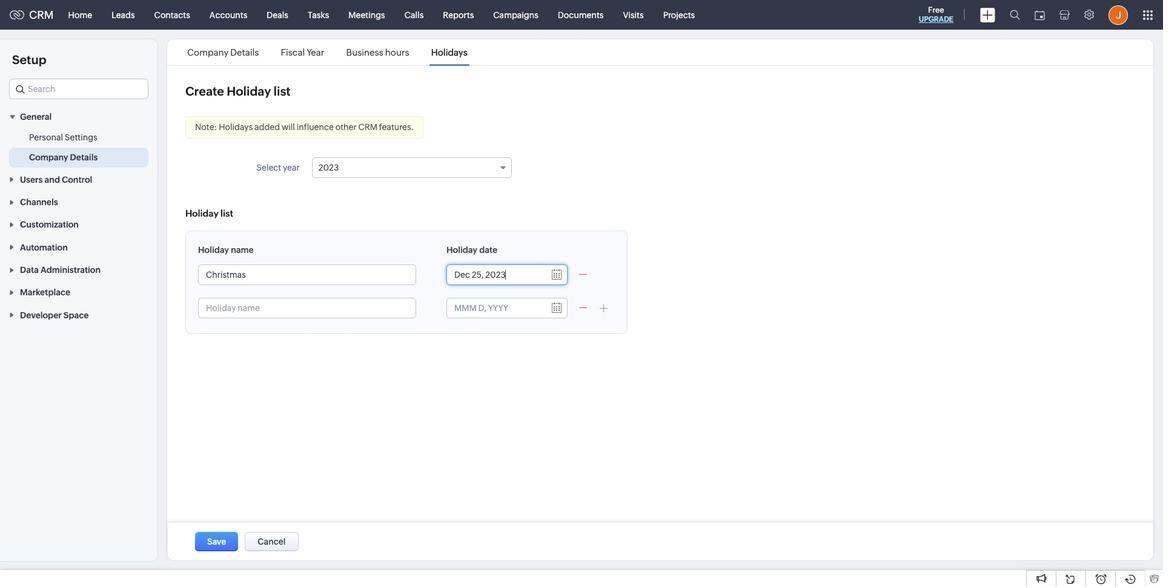 Task type: locate. For each thing, give the bounding box(es) containing it.
0 horizontal spatial details
[[70, 153, 98, 163]]

fiscal year
[[281, 47, 324, 58]]

space
[[64, 311, 89, 320]]

company inside list
[[187, 47, 229, 58]]

select year
[[257, 163, 300, 173]]

0 horizontal spatial list
[[221, 208, 233, 219]]

holiday list
[[185, 208, 233, 219]]

holidays down reports
[[431, 47, 468, 58]]

None field
[[9, 79, 148, 99]]

documents link
[[548, 0, 614, 29]]

0 vertical spatial company details
[[187, 47, 259, 58]]

1 horizontal spatial company
[[187, 47, 229, 58]]

list
[[274, 84, 291, 98], [221, 208, 233, 219]]

profile element
[[1102, 0, 1136, 29]]

note:
[[195, 122, 217, 132]]

reports link
[[433, 0, 484, 29]]

list
[[176, 39, 479, 65]]

company details link inside general region
[[29, 152, 98, 164]]

1 vertical spatial details
[[70, 153, 98, 163]]

create menu image
[[980, 8, 996, 22]]

setup
[[12, 53, 46, 67]]

company details inside general region
[[29, 153, 98, 163]]

details inside list
[[230, 47, 259, 58]]

0 vertical spatial details
[[230, 47, 259, 58]]

holiday left date
[[447, 245, 478, 255]]

1 horizontal spatial holidays
[[431, 47, 468, 58]]

save button
[[195, 533, 238, 552]]

added
[[255, 122, 280, 132]]

control
[[62, 175, 92, 185]]

accounts link
[[200, 0, 257, 29]]

profile image
[[1109, 5, 1128, 25]]

data administration button
[[0, 259, 158, 281]]

free
[[928, 5, 944, 15]]

marketplace button
[[0, 281, 158, 304]]

general region
[[0, 128, 158, 168]]

note: holidays added will influence other crm features.
[[195, 122, 414, 132]]

0 horizontal spatial crm
[[29, 8, 54, 21]]

1 horizontal spatial crm
[[358, 122, 378, 132]]

developer
[[20, 311, 62, 320]]

developer space
[[20, 311, 89, 320]]

general
[[20, 112, 52, 122]]

company details link
[[185, 47, 261, 58], [29, 152, 98, 164]]

company details down the personal settings link
[[29, 153, 98, 163]]

1 holiday name text field from the top
[[199, 265, 416, 285]]

name
[[231, 245, 254, 255]]

1 vertical spatial company
[[29, 153, 68, 163]]

details up the create holiday list
[[230, 47, 259, 58]]

0 horizontal spatial holidays
[[219, 122, 253, 132]]

0 vertical spatial holiday name text field
[[199, 265, 416, 285]]

general button
[[0, 105, 158, 128]]

holidays right note:
[[219, 122, 253, 132]]

year
[[283, 163, 300, 173]]

crm right other at left top
[[358, 122, 378, 132]]

influence
[[297, 122, 334, 132]]

0 vertical spatial company
[[187, 47, 229, 58]]

holidays link
[[429, 47, 470, 58]]

campaigns link
[[484, 0, 548, 29]]

data
[[20, 265, 39, 275]]

0 horizontal spatial company details
[[29, 153, 98, 163]]

1 vertical spatial holiday name text field
[[199, 299, 416, 318]]

company down personal
[[29, 153, 68, 163]]

search image
[[1010, 10, 1020, 20]]

0 vertical spatial holidays
[[431, 47, 468, 58]]

campaigns
[[493, 10, 539, 20]]

settings
[[65, 133, 97, 143]]

1 horizontal spatial details
[[230, 47, 259, 58]]

company details
[[187, 47, 259, 58], [29, 153, 98, 163]]

2 holiday name text field from the top
[[199, 299, 416, 318]]

details inside general region
[[70, 153, 98, 163]]

create
[[185, 84, 224, 98]]

deals
[[267, 10, 288, 20]]

contacts
[[154, 10, 190, 20]]

company up create
[[187, 47, 229, 58]]

crm left home
[[29, 8, 54, 21]]

free upgrade
[[919, 5, 954, 24]]

home link
[[59, 0, 102, 29]]

tasks link
[[298, 0, 339, 29]]

details down settings
[[70, 153, 98, 163]]

documents
[[558, 10, 604, 20]]

company details down accounts
[[187, 47, 259, 58]]

company details inside list
[[187, 47, 259, 58]]

accounts
[[210, 10, 247, 20]]

calls link
[[395, 0, 433, 29]]

leads link
[[102, 0, 145, 29]]

1 horizontal spatial list
[[274, 84, 291, 98]]

list up holiday name
[[221, 208, 233, 219]]

contacts link
[[145, 0, 200, 29]]

holidays
[[431, 47, 468, 58], [219, 122, 253, 132]]

1 horizontal spatial company details
[[187, 47, 259, 58]]

holiday date
[[447, 245, 498, 255]]

1 vertical spatial company details link
[[29, 152, 98, 164]]

details
[[230, 47, 259, 58], [70, 153, 98, 163]]

personal settings
[[29, 133, 97, 143]]

0 horizontal spatial company
[[29, 153, 68, 163]]

company details link down accounts
[[185, 47, 261, 58]]

holiday
[[227, 84, 271, 98], [185, 208, 219, 219], [198, 245, 229, 255], [447, 245, 478, 255]]

holiday name text field for mmm d, yyyy text box
[[199, 299, 416, 318]]

holiday left name on the top of page
[[198, 245, 229, 255]]

holiday for holiday list
[[185, 208, 219, 219]]

2023 field
[[312, 158, 512, 178]]

company details link down the personal settings link
[[29, 152, 98, 164]]

company
[[187, 47, 229, 58], [29, 153, 68, 163]]

crm
[[29, 8, 54, 21], [358, 122, 378, 132]]

list up will
[[274, 84, 291, 98]]

0 horizontal spatial company details link
[[29, 152, 98, 164]]

1 horizontal spatial company details link
[[185, 47, 261, 58]]

0 vertical spatial list
[[274, 84, 291, 98]]

holiday up holiday name
[[185, 208, 219, 219]]

2023
[[319, 163, 339, 173]]

1 vertical spatial company details
[[29, 153, 98, 163]]

save
[[207, 537, 226, 547]]

Holiday name text field
[[199, 265, 416, 285], [199, 299, 416, 318]]



Task type: describe. For each thing, give the bounding box(es) containing it.
projects link
[[654, 0, 705, 29]]

date
[[479, 245, 498, 255]]

business hours
[[346, 47, 409, 58]]

fiscal
[[281, 47, 305, 58]]

and
[[45, 175, 60, 185]]

data administration
[[20, 265, 101, 275]]

MMM d, yyyy text field
[[447, 265, 544, 285]]

meetings
[[349, 10, 385, 20]]

other
[[335, 122, 357, 132]]

deals link
[[257, 0, 298, 29]]

meetings link
[[339, 0, 395, 29]]

channels button
[[0, 191, 158, 213]]

MMM d, yyyy text field
[[447, 299, 544, 318]]

holiday name text field for mmm d, yyyy text field on the top
[[199, 265, 416, 285]]

users and control button
[[0, 168, 158, 191]]

cancel
[[258, 537, 286, 547]]

users
[[20, 175, 43, 185]]

1 vertical spatial crm
[[358, 122, 378, 132]]

calendar image
[[1035, 10, 1045, 20]]

search element
[[1003, 0, 1028, 30]]

cancel button
[[245, 533, 298, 552]]

administration
[[41, 265, 101, 275]]

list containing company details
[[176, 39, 479, 65]]

features.
[[379, 122, 414, 132]]

hours
[[385, 47, 409, 58]]

automation
[[20, 243, 68, 253]]

create holiday list
[[185, 84, 291, 98]]

customization button
[[0, 213, 158, 236]]

business hours link
[[344, 47, 411, 58]]

fiscal year link
[[279, 47, 326, 58]]

marketplace
[[20, 288, 70, 298]]

channels
[[20, 198, 58, 207]]

create menu element
[[973, 0, 1003, 29]]

0 vertical spatial crm
[[29, 8, 54, 21]]

personal
[[29, 133, 63, 143]]

upgrade
[[919, 15, 954, 24]]

crm link
[[10, 8, 54, 21]]

leads
[[112, 10, 135, 20]]

reports
[[443, 10, 474, 20]]

developer space button
[[0, 304, 158, 326]]

holiday name
[[198, 245, 254, 255]]

select
[[257, 163, 281, 173]]

year
[[307, 47, 324, 58]]

automation button
[[0, 236, 158, 259]]

visits
[[623, 10, 644, 20]]

customization
[[20, 220, 79, 230]]

home
[[68, 10, 92, 20]]

projects
[[663, 10, 695, 20]]

tasks
[[308, 10, 329, 20]]

holiday for holiday date
[[447, 245, 478, 255]]

company inside "link"
[[29, 153, 68, 163]]

will
[[282, 122, 295, 132]]

1 vertical spatial list
[[221, 208, 233, 219]]

1 vertical spatial holidays
[[219, 122, 253, 132]]

holiday up 'added'
[[227, 84, 271, 98]]

holidays inside list
[[431, 47, 468, 58]]

holiday for holiday name
[[198, 245, 229, 255]]

visits link
[[614, 0, 654, 29]]

Search text field
[[10, 79, 148, 99]]

calls
[[405, 10, 424, 20]]

0 vertical spatial company details link
[[185, 47, 261, 58]]

business
[[346, 47, 383, 58]]

personal settings link
[[29, 132, 97, 144]]

users and control
[[20, 175, 92, 185]]



Task type: vqa. For each thing, say whether or not it's contained in the screenshot.
hh:mm a text box
no



